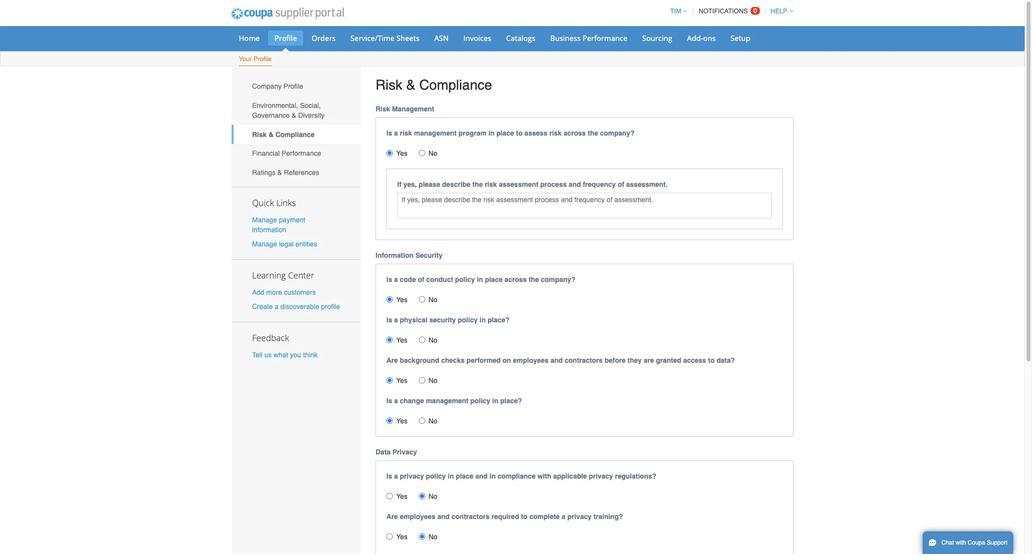 Task type: vqa. For each thing, say whether or not it's contained in the screenshot.
the the to the right
yes



Task type: locate. For each thing, give the bounding box(es) containing it.
manage payment information
[[252, 216, 306, 234]]

0 horizontal spatial compliance
[[276, 130, 315, 138]]

manage inside manage payment information
[[252, 216, 277, 224]]

coupa
[[968, 539, 986, 546]]

0 vertical spatial the
[[588, 129, 598, 137]]

profile for company profile
[[284, 83, 303, 90]]

a down data privacy
[[394, 472, 398, 480]]

sheets
[[397, 33, 420, 43]]

yes
[[396, 149, 408, 157], [396, 296, 408, 304], [396, 336, 408, 344], [396, 377, 408, 384], [396, 417, 408, 425], [396, 492, 408, 500], [396, 533, 408, 541]]

0 vertical spatial across
[[564, 129, 586, 137]]

&
[[406, 77, 416, 93], [292, 111, 296, 119], [269, 130, 274, 138], [278, 169, 282, 176]]

& inside "link"
[[269, 130, 274, 138]]

risk down risk management
[[400, 129, 412, 137]]

1 vertical spatial with
[[956, 539, 967, 546]]

management down management
[[414, 129, 457, 137]]

manage
[[252, 216, 277, 224], [252, 240, 277, 248]]

us
[[264, 351, 272, 359]]

privacy
[[393, 448, 417, 456]]

risk for is
[[376, 105, 390, 113]]

manage up information
[[252, 216, 277, 224]]

manage for manage payment information
[[252, 216, 277, 224]]

asn link
[[428, 31, 455, 45]]

performance up references
[[282, 150, 321, 157]]

1 horizontal spatial compliance
[[419, 77, 492, 93]]

yes for is a physical security policy in place?
[[396, 336, 408, 344]]

1 yes from the top
[[396, 149, 408, 157]]

a for physical
[[394, 316, 398, 324]]

invoices
[[464, 33, 491, 43]]

a right create
[[275, 303, 279, 311]]

security
[[430, 316, 456, 324]]

a left physical
[[394, 316, 398, 324]]

contractors left before
[[565, 356, 603, 364]]

privacy right applicable
[[589, 472, 613, 480]]

quick links
[[252, 197, 296, 208]]

1 vertical spatial place?
[[500, 397, 522, 405]]

1 horizontal spatial of
[[618, 180, 625, 188]]

a for risk
[[394, 129, 398, 137]]

None radio
[[419, 296, 425, 303], [387, 377, 393, 383], [419, 377, 425, 383], [387, 417, 393, 424], [419, 417, 425, 424], [419, 493, 425, 499], [419, 533, 425, 540], [419, 296, 425, 303], [387, 377, 393, 383], [419, 377, 425, 383], [387, 417, 393, 424], [419, 417, 425, 424], [419, 493, 425, 499], [419, 533, 425, 540]]

risk & compliance
[[376, 77, 492, 93], [252, 130, 315, 138]]

orders
[[312, 33, 336, 43]]

no for code
[[429, 296, 438, 304]]

is
[[387, 129, 392, 137], [387, 275, 392, 283], [387, 316, 392, 324], [387, 397, 392, 405], [387, 472, 392, 480]]

1 horizontal spatial with
[[956, 539, 967, 546]]

1 vertical spatial the
[[473, 180, 483, 188]]

0 vertical spatial place?
[[488, 316, 510, 324]]

0 vertical spatial management
[[414, 129, 457, 137]]

information security
[[376, 251, 443, 259]]

is down risk management
[[387, 129, 392, 137]]

granted
[[656, 356, 682, 364]]

profile right your
[[254, 55, 272, 63]]

more
[[266, 288, 282, 296]]

2 horizontal spatial risk
[[550, 129, 562, 137]]

risk left management
[[376, 105, 390, 113]]

2 vertical spatial risk
[[252, 130, 267, 138]]

6 yes from the top
[[396, 492, 408, 500]]

1 vertical spatial company?
[[541, 275, 576, 283]]

1 vertical spatial risk & compliance
[[252, 130, 315, 138]]

home
[[239, 33, 260, 43]]

applicable
[[553, 472, 587, 480]]

a for code
[[394, 275, 398, 283]]

assess
[[525, 129, 548, 137]]

business
[[550, 33, 581, 43]]

is left physical
[[387, 316, 392, 324]]

financial performance
[[252, 150, 321, 157]]

0 horizontal spatial across
[[505, 275, 527, 283]]

no for change
[[429, 417, 438, 425]]

a right complete
[[562, 513, 566, 520]]

navigation
[[666, 1, 794, 21]]

1 no from the top
[[429, 149, 438, 157]]

1 horizontal spatial employees
[[513, 356, 549, 364]]

environmental,
[[252, 102, 298, 109]]

sourcing link
[[636, 31, 679, 45]]

help link
[[766, 7, 794, 15]]

1 is from the top
[[387, 129, 392, 137]]

of
[[618, 180, 625, 188], [418, 275, 425, 283]]

performance for financial performance
[[282, 150, 321, 157]]

2 no from the top
[[429, 296, 438, 304]]

1 horizontal spatial risk
[[485, 180, 497, 188]]

tell us what you think button
[[252, 350, 318, 360]]

catalogs link
[[500, 31, 542, 45]]

2 manage from the top
[[252, 240, 277, 248]]

if yes, please describe the risk assessment process and frequency of assessment.
[[397, 180, 668, 188]]

2 horizontal spatial the
[[588, 129, 598, 137]]

your
[[239, 55, 252, 63]]

create a discoverable profile
[[252, 303, 340, 311]]

profile
[[275, 33, 297, 43], [254, 55, 272, 63], [284, 83, 303, 90]]

profile down coupa supplier portal 'image'
[[275, 33, 297, 43]]

of right the frequency
[[618, 180, 625, 188]]

& down governance at the top of the page
[[269, 130, 274, 138]]

yes for is a code of conduct policy in place across the company?
[[396, 296, 408, 304]]

place? down on
[[500, 397, 522, 405]]

a down risk management
[[394, 129, 398, 137]]

1 vertical spatial are
[[387, 513, 398, 520]]

of right code
[[418, 275, 425, 283]]

1 vertical spatial manage
[[252, 240, 277, 248]]

are for are employees and contractors required to complete a privacy training?
[[387, 513, 398, 520]]

are
[[387, 356, 398, 364], [387, 513, 398, 520]]

place? for is a change management policy in place?
[[500, 397, 522, 405]]

business performance
[[550, 33, 628, 43]]

2 is from the top
[[387, 275, 392, 283]]

performance for business performance
[[583, 33, 628, 43]]

yes for is a risk management program in place to assess risk across the company?
[[396, 149, 408, 157]]

0 vertical spatial with
[[538, 472, 552, 480]]

think
[[303, 351, 318, 359]]

1 vertical spatial management
[[426, 397, 469, 405]]

service/time sheets link
[[344, 31, 426, 45]]

in
[[489, 129, 495, 137], [477, 275, 483, 283], [480, 316, 486, 324], [492, 397, 499, 405], [448, 472, 454, 480], [490, 472, 496, 480]]

no for risk
[[429, 149, 438, 157]]

0 horizontal spatial contractors
[[452, 513, 490, 520]]

is down data
[[387, 472, 392, 480]]

setup
[[731, 33, 751, 43]]

required
[[492, 513, 519, 520]]

before
[[605, 356, 626, 364]]

risk & compliance inside risk & compliance "link"
[[252, 130, 315, 138]]

3 is from the top
[[387, 316, 392, 324]]

1 vertical spatial across
[[505, 275, 527, 283]]

is a code of conduct policy in place across the company?
[[387, 275, 576, 283]]

risk inside "link"
[[252, 130, 267, 138]]

center
[[288, 269, 314, 281]]

are background checks performed on employees and contractors before they are granted access to data?
[[387, 356, 735, 364]]

assessment
[[499, 180, 539, 188]]

1 vertical spatial employees
[[400, 513, 436, 520]]

0 vertical spatial manage
[[252, 216, 277, 224]]

7 yes from the top
[[396, 533, 408, 541]]

with right chat
[[956, 539, 967, 546]]

compliance
[[498, 472, 536, 480]]

1 horizontal spatial performance
[[583, 33, 628, 43]]

manage legal entities
[[252, 240, 317, 248]]

is left code
[[387, 275, 392, 283]]

privacy down privacy
[[400, 472, 424, 480]]

1 vertical spatial performance
[[282, 150, 321, 157]]

place? for is a physical security policy in place?
[[488, 316, 510, 324]]

0 horizontal spatial risk & compliance
[[252, 130, 315, 138]]

0 horizontal spatial of
[[418, 275, 425, 283]]

a left change
[[394, 397, 398, 405]]

compliance up management
[[419, 77, 492, 93]]

1 manage from the top
[[252, 216, 277, 224]]

are for are background checks performed on employees and contractors before they are granted access to data?
[[387, 356, 398, 364]]

is left change
[[387, 397, 392, 405]]

yes for is a privacy policy in place and in compliance with applicable privacy regulations?
[[396, 492, 408, 500]]

0 vertical spatial performance
[[583, 33, 628, 43]]

3 no from the top
[[429, 336, 438, 344]]

1 vertical spatial profile
[[254, 55, 272, 63]]

2 vertical spatial the
[[529, 275, 539, 283]]

5 yes from the top
[[396, 417, 408, 425]]

please
[[419, 180, 440, 188]]

2 yes from the top
[[396, 296, 408, 304]]

None radio
[[387, 150, 393, 156], [419, 150, 425, 156], [387, 296, 393, 303], [387, 337, 393, 343], [419, 337, 425, 343], [387, 493, 393, 499], [387, 533, 393, 540], [387, 150, 393, 156], [419, 150, 425, 156], [387, 296, 393, 303], [387, 337, 393, 343], [419, 337, 425, 343], [387, 493, 393, 499], [387, 533, 393, 540]]

risk up risk management
[[376, 77, 403, 93]]

2 vertical spatial place
[[456, 472, 474, 480]]

customers
[[284, 288, 316, 296]]

quick
[[252, 197, 274, 208]]

0 vertical spatial company?
[[600, 129, 635, 137]]

1 vertical spatial risk
[[376, 105, 390, 113]]

performance right business
[[583, 33, 628, 43]]

social,
[[300, 102, 321, 109]]

1 are from the top
[[387, 356, 398, 364]]

with inside chat with coupa support button
[[956, 539, 967, 546]]

0 horizontal spatial the
[[473, 180, 483, 188]]

to left data? at the right bottom
[[708, 356, 715, 364]]

0 horizontal spatial performance
[[282, 150, 321, 157]]

to right required at the bottom
[[521, 513, 528, 520]]

management for program
[[414, 129, 457, 137]]

financial
[[252, 150, 280, 157]]

risk & compliance up financial performance
[[252, 130, 315, 138]]

background
[[400, 356, 440, 364]]

place?
[[488, 316, 510, 324], [500, 397, 522, 405]]

4 yes from the top
[[396, 377, 408, 384]]

with
[[538, 472, 552, 480], [956, 539, 967, 546]]

no for and
[[429, 533, 438, 541]]

compliance inside risk & compliance "link"
[[276, 130, 315, 138]]

0 vertical spatial risk & compliance
[[376, 77, 492, 93]]

2 are from the top
[[387, 513, 398, 520]]

6 no from the top
[[429, 492, 438, 500]]

5 no from the top
[[429, 417, 438, 425]]

contractors
[[565, 356, 603, 364], [452, 513, 490, 520]]

contractors left required at the bottom
[[452, 513, 490, 520]]

0
[[754, 7, 757, 14]]

a
[[394, 129, 398, 137], [394, 275, 398, 283], [275, 303, 279, 311], [394, 316, 398, 324], [394, 397, 398, 405], [394, 472, 398, 480], [562, 513, 566, 520]]

program
[[459, 129, 487, 137]]

compliance up financial performance link
[[276, 130, 315, 138]]

risk up financial
[[252, 130, 267, 138]]

7 no from the top
[[429, 533, 438, 541]]

a for change
[[394, 397, 398, 405]]

a for privacy
[[394, 472, 398, 480]]

is for is a physical security policy in place?
[[387, 316, 392, 324]]

4 is from the top
[[387, 397, 392, 405]]

3 yes from the top
[[396, 336, 408, 344]]

diversity
[[298, 111, 325, 119]]

risk right assess
[[550, 129, 562, 137]]

profile up environmental, social, governance & diversity link
[[284, 83, 303, 90]]

If yes, please describe the risk assessment process and frequency of assessment. text field
[[397, 193, 772, 218]]

1 vertical spatial compliance
[[276, 130, 315, 138]]

0 vertical spatial risk
[[376, 77, 403, 93]]

1 horizontal spatial contractors
[[565, 356, 603, 364]]

management right change
[[426, 397, 469, 405]]

0 vertical spatial contractors
[[565, 356, 603, 364]]

0 horizontal spatial employees
[[400, 513, 436, 520]]

1 vertical spatial of
[[418, 275, 425, 283]]

your profile
[[239, 55, 272, 63]]

yes for are employees and contractors required to complete a privacy training?
[[396, 533, 408, 541]]

tim link
[[666, 7, 687, 15]]

chat with coupa support
[[942, 539, 1008, 546]]

0 vertical spatial are
[[387, 356, 398, 364]]

0 vertical spatial to
[[516, 129, 523, 137]]

your profile link
[[238, 53, 272, 66]]

0 vertical spatial employees
[[513, 356, 549, 364]]

entities
[[296, 240, 317, 248]]

they
[[628, 356, 642, 364]]

4 no from the top
[[429, 377, 438, 384]]

you
[[290, 351, 301, 359]]

1 vertical spatial place
[[485, 275, 503, 283]]

across
[[564, 129, 586, 137], [505, 275, 527, 283]]

risk left assessment
[[485, 180, 497, 188]]

manage down information
[[252, 240, 277, 248]]

2 vertical spatial profile
[[284, 83, 303, 90]]

what
[[274, 351, 288, 359]]

a left code
[[394, 275, 398, 283]]

place? up on
[[488, 316, 510, 324]]

5 is from the top
[[387, 472, 392, 480]]

and
[[569, 180, 581, 188], [551, 356, 563, 364], [476, 472, 488, 480], [438, 513, 450, 520]]

with left applicable
[[538, 472, 552, 480]]

& left diversity
[[292, 111, 296, 119]]

to left assess
[[516, 129, 523, 137]]

risk & compliance up management
[[376, 77, 492, 93]]



Task type: describe. For each thing, give the bounding box(es) containing it.
risk for risk
[[376, 77, 403, 93]]

information
[[376, 251, 414, 259]]

catalogs
[[506, 33, 536, 43]]

profile
[[321, 303, 340, 311]]

1 horizontal spatial company?
[[600, 129, 635, 137]]

sourcing
[[643, 33, 673, 43]]

ons
[[703, 33, 716, 43]]

financial performance link
[[231, 144, 361, 163]]

change
[[400, 397, 424, 405]]

is for is a risk management program in place to assess risk across the company?
[[387, 129, 392, 137]]

environmental, social, governance & diversity
[[252, 102, 325, 119]]

0 horizontal spatial company?
[[541, 275, 576, 283]]

risk & compliance link
[[231, 125, 361, 144]]

tim
[[671, 7, 682, 15]]

performed
[[467, 356, 501, 364]]

1 horizontal spatial across
[[564, 129, 586, 137]]

0 vertical spatial profile
[[275, 33, 297, 43]]

create
[[252, 303, 273, 311]]

1 vertical spatial to
[[708, 356, 715, 364]]

create a discoverable profile link
[[252, 303, 340, 311]]

no for checks
[[429, 377, 438, 384]]

help
[[771, 7, 788, 15]]

ratings & references link
[[231, 163, 361, 182]]

feedback
[[252, 332, 289, 344]]

notifications 0
[[699, 7, 757, 15]]

is a physical security policy in place?
[[387, 316, 510, 324]]

are
[[644, 356, 654, 364]]

company profile link
[[231, 77, 361, 96]]

manage payment information link
[[252, 216, 306, 234]]

0 horizontal spatial risk
[[400, 129, 412, 137]]

process
[[541, 180, 567, 188]]

conduct
[[426, 275, 453, 283]]

0 horizontal spatial with
[[538, 472, 552, 480]]

yes,
[[404, 180, 417, 188]]

is for is a change management policy in place?
[[387, 397, 392, 405]]

training?
[[594, 513, 623, 520]]

company
[[252, 83, 282, 90]]

& inside environmental, social, governance & diversity
[[292, 111, 296, 119]]

coupa supplier portal image
[[224, 1, 351, 26]]

add-ons
[[687, 33, 716, 43]]

company profile
[[252, 83, 303, 90]]

a for discoverable
[[275, 303, 279, 311]]

manage legal entities link
[[252, 240, 317, 248]]

profile for your profile
[[254, 55, 272, 63]]

data privacy
[[376, 448, 417, 456]]

ratings
[[252, 169, 276, 176]]

is for is a privacy policy in place and in compliance with applicable privacy regulations?
[[387, 472, 392, 480]]

are employees and contractors required to complete a privacy training?
[[387, 513, 623, 520]]

home link
[[232, 31, 266, 45]]

& up management
[[406, 77, 416, 93]]

discoverable
[[281, 303, 319, 311]]

code
[[400, 275, 416, 283]]

ratings & references
[[252, 169, 319, 176]]

is a risk management program in place to assess risk across the company?
[[387, 129, 635, 137]]

navigation containing notifications 0
[[666, 1, 794, 21]]

add more customers link
[[252, 288, 316, 296]]

physical
[[400, 316, 428, 324]]

1 vertical spatial contractors
[[452, 513, 490, 520]]

management
[[392, 105, 434, 113]]

invoices link
[[457, 31, 498, 45]]

governance
[[252, 111, 290, 119]]

manage for manage legal entities
[[252, 240, 277, 248]]

add more customers
[[252, 288, 316, 296]]

0 vertical spatial compliance
[[419, 77, 492, 93]]

assessment.
[[626, 180, 668, 188]]

links
[[276, 197, 296, 208]]

no for physical
[[429, 336, 438, 344]]

yes for are background checks performed on employees and contractors before they are granted access to data?
[[396, 377, 408, 384]]

& right ratings
[[278, 169, 282, 176]]

orders link
[[305, 31, 342, 45]]

frequency
[[583, 180, 616, 188]]

on
[[503, 356, 511, 364]]

management for policy
[[426, 397, 469, 405]]

privacy left training?
[[568, 513, 592, 520]]

2 vertical spatial to
[[521, 513, 528, 520]]

legal
[[279, 240, 294, 248]]

complete
[[530, 513, 560, 520]]

security
[[416, 251, 443, 259]]

add
[[252, 288, 264, 296]]

is a privacy policy in place and in compliance with applicable privacy regulations?
[[387, 472, 657, 480]]

business performance link
[[544, 31, 634, 45]]

regulations?
[[615, 472, 657, 480]]

chat with coupa support button
[[923, 532, 1014, 554]]

notifications
[[699, 7, 748, 15]]

learning center
[[252, 269, 314, 281]]

information
[[252, 226, 286, 234]]

1 horizontal spatial the
[[529, 275, 539, 283]]

yes for is a change management policy in place?
[[396, 417, 408, 425]]

1 horizontal spatial risk & compliance
[[376, 77, 492, 93]]

chat
[[942, 539, 954, 546]]

learning
[[252, 269, 286, 281]]

is for is a code of conduct policy in place across the company?
[[387, 275, 392, 283]]

0 vertical spatial place
[[497, 129, 514, 137]]

profile link
[[268, 31, 303, 45]]

no for privacy
[[429, 492, 438, 500]]

data
[[376, 448, 391, 456]]

is a change management policy in place?
[[387, 397, 522, 405]]

asn
[[435, 33, 449, 43]]

describe
[[442, 180, 471, 188]]

support
[[987, 539, 1008, 546]]

0 vertical spatial of
[[618, 180, 625, 188]]



